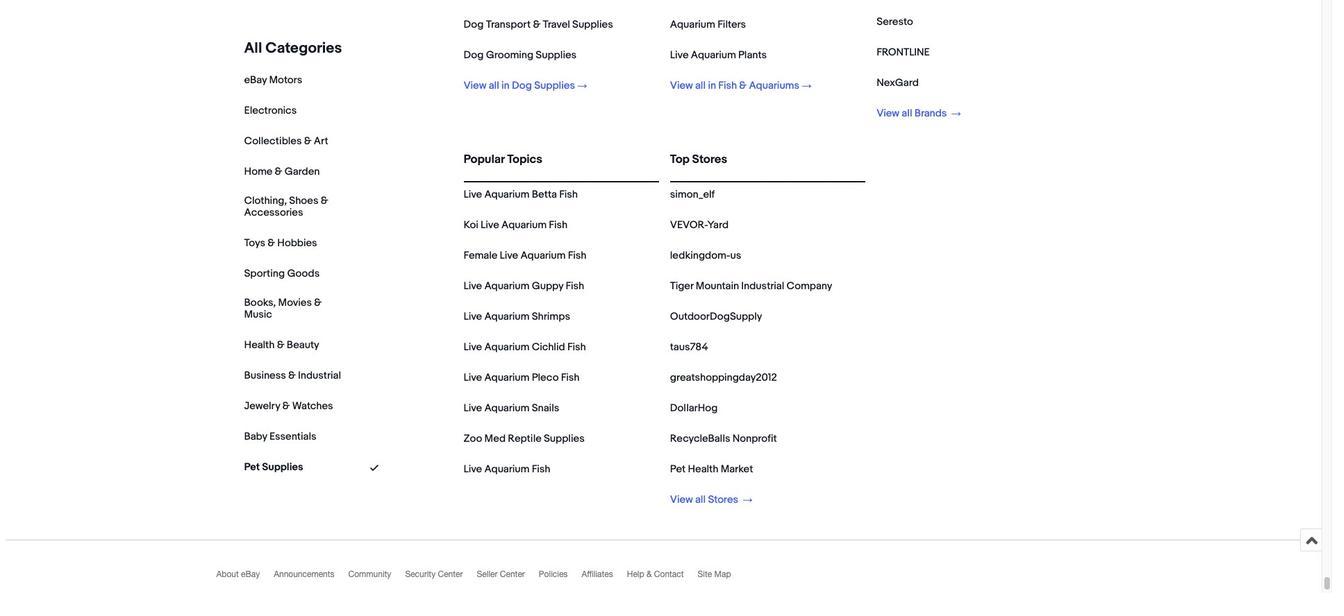 Task type: vqa. For each thing, say whether or not it's contained in the screenshot.
Options on the right bottom
no



Task type: describe. For each thing, give the bounding box(es) containing it.
koi
[[464, 219, 479, 232]]

seresto
[[877, 15, 913, 28]]

live aquarium shrimps
[[464, 311, 570, 324]]

hobbies
[[277, 237, 317, 250]]

live for live aquarium cichlid fish
[[464, 341, 482, 354]]

& inside clothing, shoes & accessories
[[321, 195, 328, 208]]

supplies down dog grooming supplies
[[534, 79, 575, 92]]

seresto link
[[877, 15, 913, 28]]

popular
[[464, 153, 505, 167]]

dog transport & travel supplies
[[464, 18, 613, 31]]

jewelry & watches
[[244, 400, 333, 413]]

home & garden
[[244, 165, 320, 179]]

1 vertical spatial stores
[[708, 494, 738, 507]]

essentials
[[269, 430, 316, 444]]

site map link
[[698, 570, 745, 586]]

nexgard
[[877, 76, 919, 90]]

view all brands link
[[877, 107, 961, 120]]

pet health market link
[[670, 463, 753, 477]]

cichlid
[[532, 341, 565, 354]]

& right help
[[647, 570, 652, 580]]

2 vertical spatial dog
[[512, 79, 532, 92]]

fish for live aquarium pleco fish
[[561, 372, 580, 385]]

aquarium for betta
[[484, 188, 530, 201]]

view for view all brands
[[877, 107, 900, 120]]

& right jewelry
[[282, 400, 290, 413]]

movies
[[278, 296, 312, 310]]

aquarium up female live aquarium fish
[[502, 219, 547, 232]]

music
[[244, 308, 272, 321]]

collectibles
[[244, 135, 302, 148]]

announcements link
[[274, 570, 348, 586]]

filters
[[718, 18, 746, 31]]

sporting goods link
[[244, 267, 320, 281]]

transport
[[486, 18, 531, 31]]

toys & hobbies
[[244, 237, 317, 250]]

market
[[721, 463, 753, 477]]

toys & hobbies link
[[244, 237, 317, 250]]

community
[[348, 570, 391, 580]]

med
[[485, 433, 506, 446]]

view all brands
[[877, 107, 949, 120]]

collectibles & art link
[[244, 135, 328, 148]]

live right female at the left of the page
[[500, 249, 518, 263]]

view all in dog supplies
[[464, 79, 575, 92]]

art
[[314, 135, 328, 148]]

toys
[[244, 237, 265, 250]]

industrial for mountain
[[741, 280, 784, 293]]

view for view all in fish & aquariums
[[670, 79, 693, 92]]

community link
[[348, 570, 405, 586]]

tiger mountain industrial company link
[[670, 280, 833, 293]]

books, movies & music
[[244, 296, 322, 321]]

motors
[[269, 74, 302, 87]]

beauty
[[287, 339, 319, 352]]

about
[[216, 570, 239, 580]]

collectibles & art
[[244, 135, 328, 148]]

jewelry & watches link
[[244, 400, 333, 413]]

announcements
[[274, 570, 335, 580]]

female live aquarium fish link
[[464, 249, 587, 263]]

in for dog
[[502, 79, 510, 92]]

fish for view all in fish & aquariums
[[719, 79, 737, 92]]

pet supplies
[[244, 461, 303, 474]]

live for live aquarium fish
[[464, 463, 482, 477]]

live for live aquarium shrimps
[[464, 311, 482, 324]]

live aquarium shrimps link
[[464, 311, 570, 324]]

company
[[787, 280, 833, 293]]

brands
[[915, 107, 947, 120]]

& right home
[[275, 165, 282, 179]]

female live aquarium fish
[[464, 249, 587, 263]]

koi live aquarium fish
[[464, 219, 568, 232]]

aquarium for pleco
[[484, 372, 530, 385]]

& left the art
[[304, 135, 312, 148]]

aquarium for cichlid
[[484, 341, 530, 354]]

plants
[[738, 49, 767, 62]]

supplies down the baby essentials
[[262, 461, 303, 474]]

& left travel
[[533, 18, 541, 31]]

aquarium for guppy
[[484, 280, 530, 293]]

view all stores
[[670, 494, 741, 507]]

center for seller center
[[500, 570, 525, 580]]

all for view all brands
[[902, 107, 912, 120]]

frontline link
[[877, 46, 930, 59]]

aquarium left filters
[[670, 18, 715, 31]]

ledkingdom-us
[[670, 249, 741, 263]]

categories
[[266, 40, 342, 58]]

pet supplies link
[[244, 461, 303, 474]]

dog for dog transport & travel supplies
[[464, 18, 484, 31]]

travel
[[543, 18, 570, 31]]

fish for live aquarium guppy fish
[[566, 280, 584, 293]]

mountain
[[696, 280, 739, 293]]

live for live aquarium betta fish
[[464, 188, 482, 201]]

fish down reptile
[[532, 463, 551, 477]]

policies
[[539, 570, 568, 580]]

security center link
[[405, 570, 477, 586]]

greatshoppingday2012
[[670, 372, 777, 385]]

zoo med reptile supplies
[[464, 433, 585, 446]]

tiger mountain industrial company
[[670, 280, 833, 293]]

dog transport & travel supplies link
[[464, 18, 613, 31]]

live for live aquarium guppy fish
[[464, 280, 482, 293]]

frontline
[[877, 46, 930, 59]]

popular topics
[[464, 153, 542, 167]]

home & garden link
[[244, 165, 320, 179]]

live aquarium snails link
[[464, 402, 559, 415]]

site map
[[698, 570, 731, 580]]

in for fish
[[708, 79, 716, 92]]

contact
[[654, 570, 684, 580]]

help & contact
[[627, 570, 684, 580]]

all for view all in dog supplies
[[489, 79, 499, 92]]

live for live aquarium plants
[[670, 49, 689, 62]]

view all in fish & aquariums
[[670, 79, 800, 92]]

supplies down travel
[[536, 49, 577, 62]]

home
[[244, 165, 273, 179]]

business
[[244, 369, 286, 382]]

nexgard link
[[877, 76, 919, 90]]



Task type: locate. For each thing, give the bounding box(es) containing it.
1 vertical spatial industrial
[[298, 369, 341, 382]]

clothing, shoes & accessories link
[[244, 195, 341, 219]]

1 horizontal spatial industrial
[[741, 280, 784, 293]]

live down live aquarium guppy fish
[[464, 311, 482, 324]]

view for view all in dog supplies
[[464, 79, 487, 92]]

clothing, shoes & accessories
[[244, 195, 328, 219]]

simon_elf link
[[670, 188, 715, 201]]

pet
[[244, 461, 260, 474], [670, 463, 686, 477]]

live up zoo
[[464, 402, 482, 415]]

live aquarium fish link
[[464, 463, 551, 477]]

live aquarium plants link
[[670, 49, 767, 62]]

aquarium for fish
[[484, 463, 530, 477]]

1 vertical spatial dog
[[464, 49, 484, 62]]

view down "nexgard"
[[877, 107, 900, 120]]

dog grooming supplies link
[[464, 49, 577, 62]]

tiger
[[670, 280, 694, 293]]

outdoordogsupply link
[[670, 311, 762, 324]]

0 vertical spatial health
[[244, 339, 275, 352]]

1 horizontal spatial pet
[[670, 463, 686, 477]]

fish down 'betta'
[[549, 219, 568, 232]]

&
[[533, 18, 541, 31], [739, 79, 747, 92], [304, 135, 312, 148], [275, 165, 282, 179], [321, 195, 328, 208], [268, 237, 275, 250], [314, 296, 322, 310], [277, 339, 285, 352], [288, 369, 296, 382], [282, 400, 290, 413], [647, 570, 652, 580]]

view all in fish & aquariums link
[[670, 79, 812, 92]]

betta
[[532, 188, 557, 201]]

0 horizontal spatial industrial
[[298, 369, 341, 382]]

live for live aquarium snails
[[464, 402, 482, 415]]

dog
[[464, 18, 484, 31], [464, 49, 484, 62], [512, 79, 532, 92]]

1 horizontal spatial health
[[688, 463, 719, 477]]

ebay motors link
[[244, 74, 302, 87]]

dog down dog grooming supplies
[[512, 79, 532, 92]]

supplies right travel
[[572, 18, 613, 31]]

0 horizontal spatial center
[[438, 570, 463, 580]]

stores down the "pet health market"
[[708, 494, 738, 507]]

health up the view all stores
[[688, 463, 719, 477]]

dog left grooming
[[464, 49, 484, 62]]

industrial
[[741, 280, 784, 293], [298, 369, 341, 382]]

supplies down snails
[[544, 433, 585, 446]]

greatshoppingday2012 link
[[670, 372, 777, 385]]

stores right 'top'
[[692, 153, 727, 167]]

pleco
[[532, 372, 559, 385]]

dollarhog link
[[670, 402, 718, 415]]

live down female at the left of the page
[[464, 280, 482, 293]]

1 center from the left
[[438, 570, 463, 580]]

electronics link
[[244, 104, 297, 117]]

affiliates
[[582, 570, 613, 580]]

clothing,
[[244, 195, 287, 208]]

live down live aquarium shrimps
[[464, 341, 482, 354]]

0 horizontal spatial pet
[[244, 461, 260, 474]]

fish for live aquarium betta fish
[[559, 188, 578, 201]]

aquariums
[[749, 79, 800, 92]]

0 vertical spatial dog
[[464, 18, 484, 31]]

policies link
[[539, 570, 582, 586]]

view down live aquarium plants link
[[670, 79, 693, 92]]

fish up live aquarium guppy fish 'link'
[[568, 249, 587, 263]]

view for view all stores
[[670, 494, 693, 507]]

vevor-yard link
[[670, 219, 729, 232]]

live down aquarium filters
[[670, 49, 689, 62]]

in down live aquarium plants link
[[708, 79, 716, 92]]

shrimps
[[532, 311, 570, 324]]

view down the "pet health market"
[[670, 494, 693, 507]]

view all stores link
[[670, 494, 753, 507]]

security
[[405, 570, 436, 580]]

aquarium down live aquarium shrimps
[[484, 341, 530, 354]]

goods
[[287, 267, 320, 281]]

aquarium down med
[[484, 463, 530, 477]]

aquarium for shrimps
[[484, 311, 530, 324]]

live aquarium snails
[[464, 402, 559, 415]]

aquarium down aquarium filters
[[691, 49, 736, 62]]

fish for live aquarium cichlid fish
[[568, 341, 586, 354]]

industrial for &
[[298, 369, 341, 382]]

2 center from the left
[[500, 570, 525, 580]]

in down grooming
[[502, 79, 510, 92]]

center right seller
[[500, 570, 525, 580]]

topics
[[507, 153, 542, 167]]

all down the "pet health market"
[[695, 494, 706, 507]]

live down zoo
[[464, 463, 482, 477]]

dollarhog
[[670, 402, 718, 415]]

all for view all in fish & aquariums
[[695, 79, 706, 92]]

0 horizontal spatial health
[[244, 339, 275, 352]]

fish right "guppy"
[[566, 280, 584, 293]]

ebay motors
[[244, 74, 302, 87]]

map
[[715, 570, 731, 580]]

1 horizontal spatial in
[[708, 79, 716, 92]]

books,
[[244, 296, 276, 310]]

aquarium up live aquarium shrimps
[[484, 280, 530, 293]]

jewelry
[[244, 400, 280, 413]]

aquarium up "guppy"
[[521, 249, 566, 263]]

2 in from the left
[[708, 79, 716, 92]]

snails
[[532, 402, 559, 415]]

view down grooming
[[464, 79, 487, 92]]

& right movies
[[314, 296, 322, 310]]

center right security
[[438, 570, 463, 580]]

top stores
[[670, 153, 727, 167]]

all left the brands
[[902, 107, 912, 120]]

business & industrial link
[[244, 369, 341, 382]]

ebay right about
[[241, 570, 260, 580]]

aquarium
[[670, 18, 715, 31], [691, 49, 736, 62], [484, 188, 530, 201], [502, 219, 547, 232], [521, 249, 566, 263], [484, 280, 530, 293], [484, 311, 530, 324], [484, 341, 530, 354], [484, 372, 530, 385], [484, 402, 530, 415], [484, 463, 530, 477]]

fish down live aquarium plants
[[719, 79, 737, 92]]

0 vertical spatial stores
[[692, 153, 727, 167]]

aquarium for snails
[[484, 402, 530, 415]]

& left the beauty on the bottom left
[[277, 339, 285, 352]]

pet for pet health market
[[670, 463, 686, 477]]

ebay left motors
[[244, 74, 267, 87]]

center for security center
[[438, 570, 463, 580]]

dog grooming supplies
[[464, 49, 577, 62]]

ebay
[[244, 74, 267, 87], [241, 570, 260, 580]]

live up the live aquarium snails link
[[464, 372, 482, 385]]

& right toys
[[268, 237, 275, 250]]

health & beauty
[[244, 339, 319, 352]]

fish right 'betta'
[[559, 188, 578, 201]]

& right shoes
[[321, 195, 328, 208]]

pet down recycleballs at the bottom
[[670, 463, 686, 477]]

1 vertical spatial ebay
[[241, 570, 260, 580]]

dog left transport
[[464, 18, 484, 31]]

1 vertical spatial health
[[688, 463, 719, 477]]

live aquarium pleco fish
[[464, 372, 580, 385]]

fish right cichlid
[[568, 341, 586, 354]]

nonprofit
[[733, 433, 777, 446]]

all down live aquarium plants
[[695, 79, 706, 92]]

outdoordogsupply
[[670, 311, 762, 324]]

dog for dog grooming supplies
[[464, 49, 484, 62]]

aquarium down live aquarium guppy fish 'link'
[[484, 311, 530, 324]]

& inside books, movies & music
[[314, 296, 322, 310]]

books, movies & music link
[[244, 296, 341, 321]]

help & contact link
[[627, 570, 698, 586]]

supplies
[[572, 18, 613, 31], [536, 49, 577, 62], [534, 79, 575, 92], [544, 433, 585, 446], [262, 461, 303, 474]]

health down music
[[244, 339, 275, 352]]

industrial up watches
[[298, 369, 341, 382]]

fish for koi live aquarium fish
[[549, 219, 568, 232]]

live right koi
[[481, 219, 499, 232]]

health
[[244, 339, 275, 352], [688, 463, 719, 477]]

aquarium up med
[[484, 402, 530, 415]]

& left aquariums
[[739, 79, 747, 92]]

seller center
[[477, 570, 525, 580]]

help
[[627, 570, 644, 580]]

guppy
[[532, 280, 563, 293]]

fish for female live aquarium fish
[[568, 249, 587, 263]]

live up koi
[[464, 188, 482, 201]]

seller
[[477, 570, 498, 580]]

all for view all stores
[[695, 494, 706, 507]]

pet down baby
[[244, 461, 260, 474]]

0 vertical spatial industrial
[[741, 280, 784, 293]]

aquarium for plants
[[691, 49, 736, 62]]

business & industrial
[[244, 369, 341, 382]]

aquarium up koi live aquarium fish link
[[484, 188, 530, 201]]

shoes
[[289, 195, 318, 208]]

0 vertical spatial ebay
[[244, 74, 267, 87]]

1 horizontal spatial center
[[500, 570, 525, 580]]

pet for pet supplies
[[244, 461, 260, 474]]

all
[[244, 40, 262, 58]]

all down grooming
[[489, 79, 499, 92]]

live aquarium cichlid fish link
[[464, 341, 586, 354]]

0 horizontal spatial in
[[502, 79, 510, 92]]

seller center link
[[477, 570, 539, 586]]

about ebay link
[[216, 570, 274, 586]]

live aquarium plants
[[670, 49, 767, 62]]

industrial right mountain at the top right of page
[[741, 280, 784, 293]]

garden
[[285, 165, 320, 179]]

pet health market
[[670, 463, 753, 477]]

& right business
[[288, 369, 296, 382]]

1 in from the left
[[502, 79, 510, 92]]

live for live aquarium pleco fish
[[464, 372, 482, 385]]

fish right the pleco
[[561, 372, 580, 385]]

aquarium filters link
[[670, 18, 746, 31]]

ledkingdom-us link
[[670, 249, 741, 263]]

grooming
[[486, 49, 534, 62]]

koi live aquarium fish link
[[464, 219, 568, 232]]

stores
[[692, 153, 727, 167], [708, 494, 738, 507]]

electronics
[[244, 104, 297, 117]]

aquarium up the live aquarium snails link
[[484, 372, 530, 385]]

view all in dog supplies link
[[464, 79, 587, 92]]

live aquarium guppy fish link
[[464, 280, 584, 293]]



